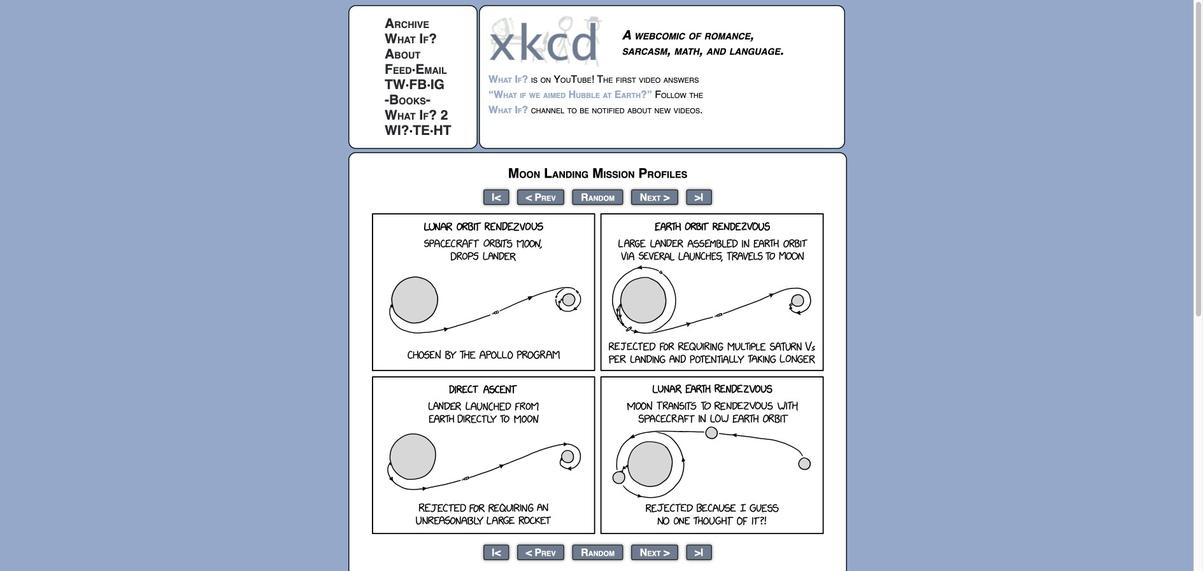 Task type: describe. For each thing, give the bounding box(es) containing it.
moon landing mission profiles image
[[372, 213, 824, 534]]



Task type: vqa. For each thing, say whether or not it's contained in the screenshot.
"xkcd.com logo"
yes



Task type: locate. For each thing, give the bounding box(es) containing it.
xkcd.com logo image
[[489, 15, 606, 68]]



